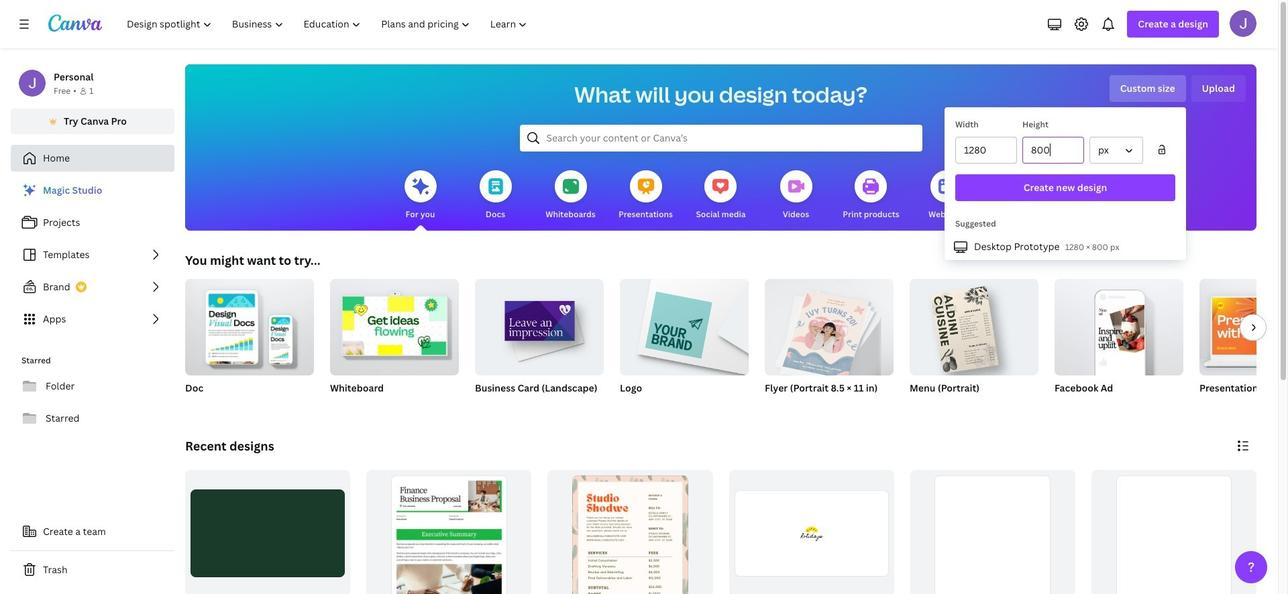 Task type: locate. For each thing, give the bounding box(es) containing it.
Search search field
[[547, 126, 896, 151]]

jacob simon image
[[1230, 10, 1257, 37]]

None number field
[[965, 138, 1009, 163], [1032, 138, 1076, 163], [965, 138, 1009, 163], [1032, 138, 1076, 163]]

None search field
[[520, 125, 923, 152]]

list
[[11, 177, 175, 333]]

group
[[330, 274, 459, 412], [330, 274, 459, 376], [475, 274, 604, 412], [475, 274, 604, 376], [620, 274, 749, 412], [620, 274, 749, 376], [765, 274, 894, 412], [765, 274, 894, 380], [910, 274, 1039, 412], [910, 274, 1039, 376], [1055, 274, 1184, 412], [1055, 274, 1184, 376], [185, 279, 314, 412], [1200, 279, 1289, 412], [1200, 279, 1289, 376], [367, 471, 532, 595], [548, 471, 713, 595], [729, 471, 894, 595], [911, 471, 1076, 595], [1092, 471, 1257, 595]]



Task type: vqa. For each thing, say whether or not it's contained in the screenshot.
Travel To-do List Doc in Teal Pastel Green Pastel Purple Vibrant Professional Style Image
no



Task type: describe. For each thing, give the bounding box(es) containing it.
top level navigation element
[[118, 11, 539, 38]]

Units: px button
[[1090, 137, 1144, 164]]



